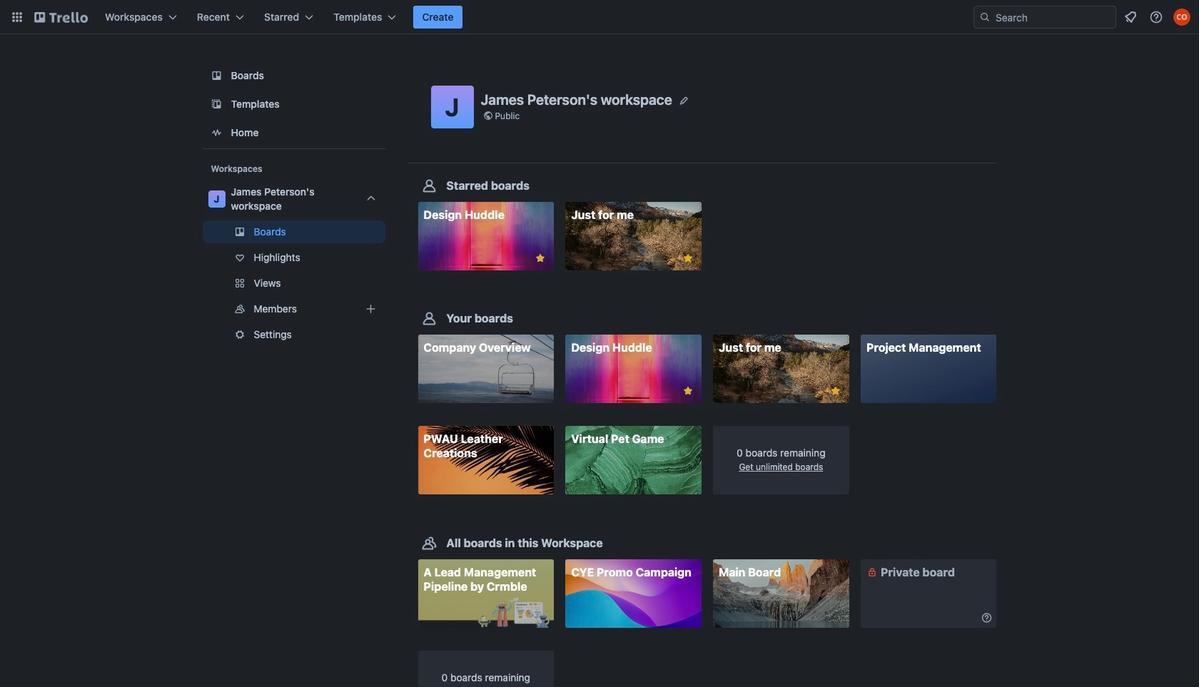 Task type: vqa. For each thing, say whether or not it's contained in the screenshot.
Primary element
yes



Task type: locate. For each thing, give the bounding box(es) containing it.
0 horizontal spatial sm image
[[865, 565, 880, 580]]

christina overa (christinaovera) image
[[1174, 9, 1191, 26]]

board image
[[208, 67, 225, 84]]

open information menu image
[[1150, 10, 1164, 24]]

primary element
[[0, 0, 1200, 34]]

sm image
[[865, 565, 880, 580], [980, 611, 994, 625]]

0 vertical spatial sm image
[[865, 565, 880, 580]]

1 vertical spatial sm image
[[980, 611, 994, 625]]

home image
[[208, 124, 225, 141]]

click to unstar this board. it will be removed from your starred list. image
[[534, 252, 547, 265], [682, 252, 695, 265], [682, 385, 695, 398]]

Search field
[[991, 7, 1116, 27]]



Task type: describe. For each thing, give the bounding box(es) containing it.
1 horizontal spatial sm image
[[980, 611, 994, 625]]

back to home image
[[34, 6, 88, 29]]

add image
[[362, 301, 380, 318]]

0 notifications image
[[1122, 9, 1140, 26]]

search image
[[980, 11, 991, 23]]

template board image
[[208, 96, 225, 113]]

click to unstar this board. it will be removed from your starred list. image
[[829, 385, 842, 398]]



